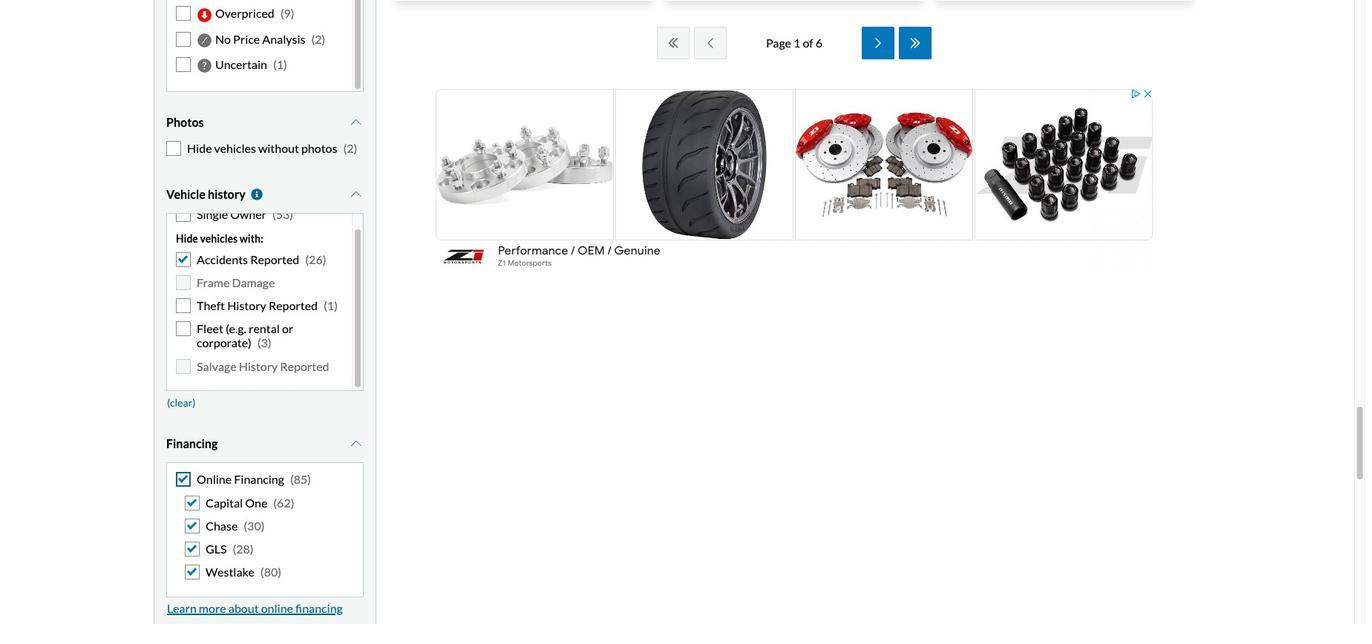 Task type: vqa. For each thing, say whether or not it's contained in the screenshot.
"properties," to the middle
no



Task type: locate. For each thing, give the bounding box(es) containing it.
1 chevron down image from the top
[[349, 117, 364, 129]]

0 vertical spatial history
[[227, 298, 266, 313]]

chevron down image inside financing dropdown button
[[349, 438, 364, 450]]

financing
[[295, 602, 343, 616]]

(1)
[[273, 57, 287, 71], [324, 298, 338, 313]]

chevron down image inside photos dropdown button
[[349, 117, 364, 129]]

0 horizontal spatial (1)
[[273, 57, 287, 71]]

0 vertical spatial (1)
[[273, 57, 287, 71]]

no price analysis (2)
[[215, 32, 325, 46]]

(30)
[[244, 519, 265, 533]]

1 vertical spatial reported
[[269, 298, 318, 313]]

chevron left image
[[703, 37, 718, 49]]

page 1 of 6
[[766, 36, 823, 50]]

photos button
[[166, 104, 364, 141]]

1 horizontal spatial (2)
[[343, 141, 357, 155]]

theft
[[197, 298, 225, 313]]

(clear) button
[[166, 392, 196, 414]]

or
[[282, 322, 293, 336]]

0 vertical spatial financing
[[166, 437, 218, 451]]

chase
[[206, 519, 238, 533]]

(2)
[[311, 32, 325, 46], [343, 141, 357, 155]]

financing up one
[[234, 472, 284, 487]]

gls (28)
[[206, 542, 254, 556]]

1 vertical spatial chevron down image
[[349, 438, 364, 450]]

reported for salvage history reported
[[280, 359, 329, 373]]

learn more about online financing
[[167, 602, 343, 616]]

(62)
[[273, 496, 294, 510]]

financing up 'online'
[[166, 437, 218, 451]]

(3)
[[257, 336, 271, 350]]

0 vertical spatial vehicles
[[214, 141, 256, 155]]

(53)
[[272, 207, 293, 222]]

online financing (85)
[[197, 472, 311, 487]]

info circle image
[[249, 189, 264, 201]]

vehicle
[[166, 187, 206, 202]]

chevron down image for photos
[[349, 117, 364, 129]]

(28)
[[233, 542, 254, 556]]

vehicles left without
[[214, 141, 256, 155]]

history down 'damage'
[[227, 298, 266, 313]]

capital one (62)
[[206, 496, 294, 510]]

1
[[794, 36, 800, 50]]

2 chevron down image from the top
[[349, 438, 364, 450]]

0 horizontal spatial financing
[[166, 437, 218, 451]]

1 vertical spatial vehicles
[[200, 232, 238, 245]]

history down the (3)
[[239, 359, 278, 373]]

1 vertical spatial financing
[[234, 472, 284, 487]]

0 vertical spatial chevron down image
[[349, 117, 364, 129]]

1 vertical spatial history
[[239, 359, 278, 373]]

advertisement region
[[434, 88, 1154, 273]]

reported down with:
[[250, 252, 299, 266]]

vehicles up accidents
[[200, 232, 238, 245]]

1 vertical spatial (2)
[[343, 141, 357, 155]]

0 vertical spatial hide
[[187, 141, 212, 155]]

overpriced (9)
[[215, 6, 294, 20]]

damage
[[232, 275, 275, 289]]

hide for hide vehicles with:
[[176, 232, 198, 245]]

(2) right the analysis
[[311, 32, 325, 46]]

about
[[229, 602, 259, 616]]

without
[[258, 141, 299, 155]]

uncertain (1)
[[215, 57, 287, 71]]

chevron down image for financing
[[349, 438, 364, 450]]

no
[[215, 32, 231, 46]]

1 vertical spatial hide
[[176, 232, 198, 245]]

(9)
[[280, 6, 294, 20]]

(e.g.
[[226, 322, 246, 336]]

2 vertical spatial reported
[[280, 359, 329, 373]]

learn more about online financing button
[[166, 598, 344, 620]]

vehicles
[[214, 141, 256, 155], [200, 232, 238, 245]]

corporate)
[[197, 336, 251, 350]]

(80)
[[260, 565, 281, 579]]

reported down the or
[[280, 359, 329, 373]]

chevron down image
[[349, 117, 364, 129], [349, 438, 364, 450]]

more
[[199, 602, 226, 616]]

(85)
[[290, 472, 311, 487]]

reported up the or
[[269, 298, 318, 313]]

salvage history reported
[[197, 359, 329, 373]]

history for theft
[[227, 298, 266, 313]]

financing
[[166, 437, 218, 451], [234, 472, 284, 487]]

hide
[[187, 141, 212, 155], [176, 232, 198, 245]]

hide down the single
[[176, 232, 198, 245]]

0 vertical spatial reported
[[250, 252, 299, 266]]

(1) down (26)
[[324, 298, 338, 313]]

1 horizontal spatial (1)
[[324, 298, 338, 313]]

history
[[227, 298, 266, 313], [239, 359, 278, 373]]

chase (30)
[[206, 519, 265, 533]]

chevron double right image
[[908, 37, 923, 49]]

learn
[[167, 602, 197, 616]]

1 horizontal spatial financing
[[234, 472, 284, 487]]

one
[[245, 496, 267, 510]]

reported
[[250, 252, 299, 266], [269, 298, 318, 313], [280, 359, 329, 373]]

(2) right photos
[[343, 141, 357, 155]]

(1) down the analysis
[[273, 57, 287, 71]]

0 horizontal spatial (2)
[[311, 32, 325, 46]]

financing inside dropdown button
[[166, 437, 218, 451]]

hide down photos
[[187, 141, 212, 155]]



Task type: describe. For each thing, give the bounding box(es) containing it.
accidents
[[197, 252, 248, 266]]

single owner (53)
[[197, 207, 293, 222]]

chevron double left image
[[666, 37, 681, 49]]

vehicle history
[[166, 187, 246, 202]]

hide vehicles with:
[[176, 232, 263, 245]]

westlake (80)
[[206, 565, 281, 579]]

frame
[[197, 275, 230, 289]]

chevron right image
[[871, 37, 886, 49]]

vehicle history button
[[166, 176, 364, 213]]

(clear)
[[167, 396, 196, 409]]

1 vertical spatial (1)
[[324, 298, 338, 313]]

history for salvage
[[239, 359, 278, 373]]

single
[[197, 207, 228, 222]]

fleet
[[197, 322, 223, 336]]

gls
[[206, 542, 227, 556]]

frame damage
[[197, 275, 275, 289]]

analysis
[[262, 32, 305, 46]]

overpriced
[[215, 6, 274, 20]]

price
[[233, 32, 260, 46]]

photos
[[166, 115, 204, 129]]

rental
[[249, 322, 280, 336]]

6
[[816, 36, 823, 50]]

accidents reported (26)
[[197, 252, 326, 266]]

chevron down image
[[349, 189, 364, 201]]

salvage
[[197, 359, 236, 373]]

with:
[[240, 232, 263, 245]]

of
[[803, 36, 813, 50]]

0 vertical spatial (2)
[[311, 32, 325, 46]]

financing button
[[166, 426, 364, 463]]

photos
[[301, 141, 337, 155]]

westlake
[[206, 565, 255, 579]]

theft history reported (1)
[[197, 298, 338, 313]]

fleet (e.g. rental or corporate)
[[197, 322, 293, 350]]

hide for hide vehicles without photos (2)
[[187, 141, 212, 155]]

reported for theft history reported (1)
[[269, 298, 318, 313]]

page
[[766, 36, 791, 50]]

vehicles for without
[[214, 141, 256, 155]]

online
[[197, 472, 232, 487]]

online
[[261, 602, 293, 616]]

uncertain
[[215, 57, 267, 71]]

history
[[208, 187, 246, 202]]

vehicles for with:
[[200, 232, 238, 245]]

hide vehicles without photos (2)
[[187, 141, 357, 155]]

(26)
[[305, 252, 326, 266]]

capital
[[206, 496, 243, 510]]

owner
[[230, 207, 266, 222]]



